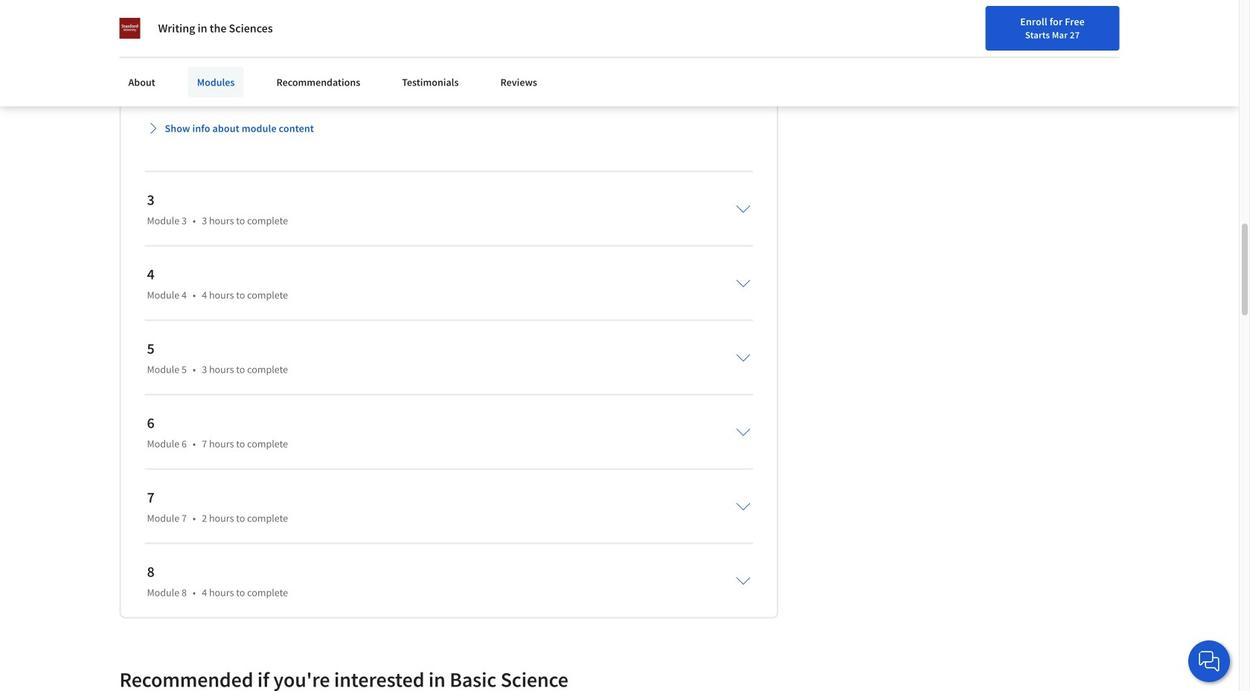Task type: locate. For each thing, give the bounding box(es) containing it.
stanford university image
[[119, 18, 140, 39]]



Task type: vqa. For each thing, say whether or not it's contained in the screenshot.
Salesforce inside Launch Your Career in Salesforce. Learn the foundational skills in Salesforce needed to start a new career.
no



Task type: describe. For each thing, give the bounding box(es) containing it.
coursera image
[[119, 12, 214, 36]]



